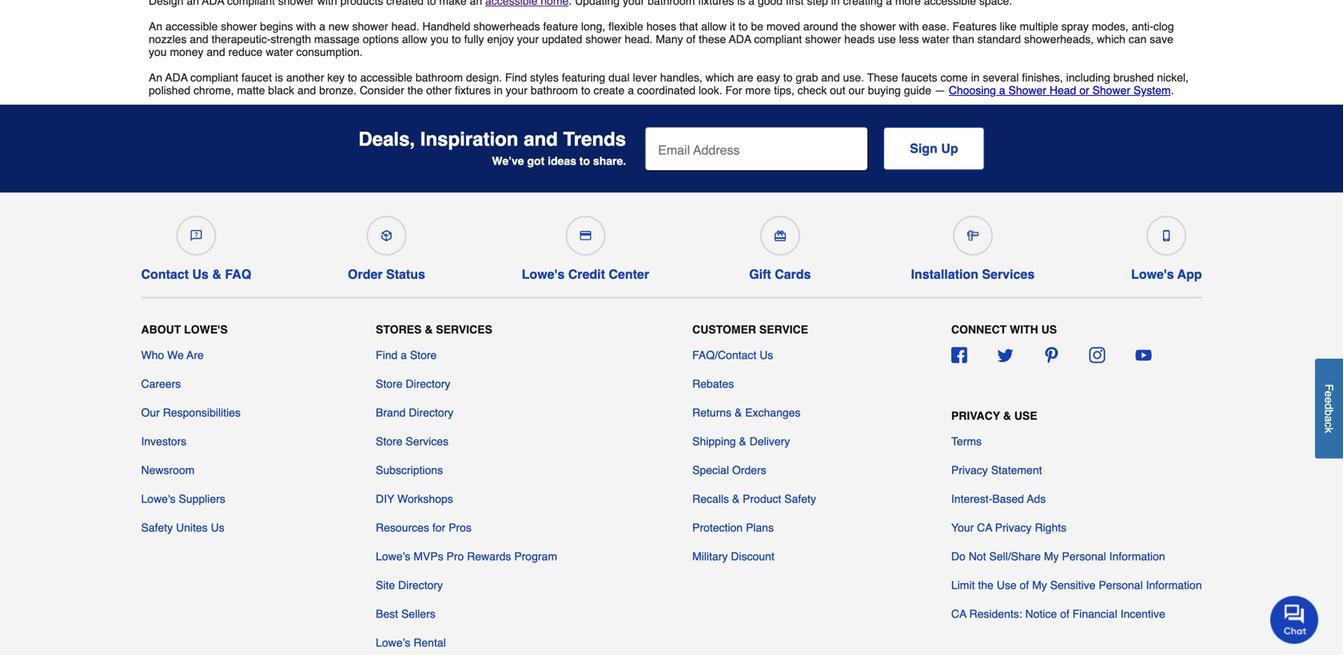 Task type: describe. For each thing, give the bounding box(es) containing it.
mobile image
[[1161, 230, 1172, 241]]

flexible
[[609, 20, 643, 33]]

2 shower from the left
[[1093, 84, 1131, 97]]

best sellers
[[376, 608, 436, 621]]

of inside an accessible shower begins with a new shower head. handheld showerheads feature long, flexible hoses that allow it to be moved around the shower with ease. features like multiple spray modes, anti-clog nozzles and therapeutic-strength massage options allow you to fully enjoy your updated shower head. many of these ada compliant shower heads use less water than standard showerheads, which can save you money and reduce water consumption.
[[686, 33, 696, 46]]

the inside the an ada compliant faucet is another key to accessible bathroom design. find styles featuring dual lever handles, which are easy to grab and use. these faucets come in several finishes, including brushed nickel, polished chrome, matte black and bronze. consider the other fixtures in your bathroom to create a coordinated look. for more tips, check out our buying guide —
[[408, 84, 423, 97]]

save
[[1150, 33, 1174, 46]]

1 e from the top
[[1323, 391, 1336, 397]]

customer care image
[[191, 230, 202, 241]]

lowe's up are
[[184, 323, 228, 336]]

standard
[[978, 33, 1021, 46]]

interest-
[[951, 493, 992, 506]]

1 vertical spatial find
[[376, 349, 398, 362]]

1 vertical spatial personal
[[1099, 579, 1143, 592]]

other
[[426, 84, 452, 97]]

c
[[1323, 422, 1336, 428]]

recalls & product safety
[[692, 493, 816, 506]]

new
[[329, 20, 349, 33]]

center
[[609, 267, 649, 282]]

exchanges
[[745, 407, 801, 419]]

lowe's for lowe's mvps pro rewards program
[[376, 550, 410, 563]]

check
[[798, 84, 827, 97]]

lowe's for lowe's credit center
[[522, 267, 565, 282]]

our responsibilities link
[[141, 405, 241, 421]]

lowe's credit center
[[522, 267, 649, 282]]

newsroom link
[[141, 463, 195, 479]]

& for shipping & delivery
[[739, 435, 747, 448]]

are
[[187, 349, 204, 362]]

styles
[[530, 71, 559, 84]]

dimensions image
[[967, 230, 979, 241]]

careers
[[141, 378, 181, 391]]

1 horizontal spatial bathroom
[[531, 84, 578, 97]]

1 horizontal spatial allow
[[701, 20, 727, 33]]

installation services link
[[911, 209, 1035, 282]]

2 horizontal spatial the
[[978, 579, 994, 592]]

site
[[376, 579, 395, 592]]

store directory
[[376, 378, 450, 391]]

& for recalls & product safety
[[732, 493, 740, 506]]

your ca privacy rights
[[951, 522, 1067, 534]]

us
[[1042, 323, 1057, 336]]

compliant inside an accessible shower begins with a new shower head. handheld showerheads feature long, flexible hoses that allow it to be moved around the shower with ease. features like multiple spray modes, anti-clog nozzles and therapeutic-strength massage options allow you to fully enjoy your updated shower head. many of these ada compliant shower heads use less water than standard showerheads, which can save you money and reduce water consumption.
[[754, 33, 802, 46]]

recalls & product safety link
[[692, 491, 816, 507]]

information inside do not sell/share my personal information link
[[1109, 550, 1165, 563]]

twitter image
[[997, 347, 1013, 363]]

our responsibilities
[[141, 407, 241, 419]]

0 horizontal spatial ca
[[951, 608, 967, 621]]

therapeutic-
[[212, 33, 271, 46]]

incentive
[[1121, 608, 1165, 621]]

pros
[[449, 522, 472, 534]]

store for directory
[[376, 378, 403, 391]]

lowe's for lowe's suppliers
[[141, 493, 176, 506]]

of for ca
[[1060, 608, 1070, 621]]

chrome,
[[194, 84, 234, 97]]

sign up button
[[884, 127, 985, 170]]

1 horizontal spatial in
[[971, 71, 980, 84]]

0 horizontal spatial you
[[149, 46, 167, 58]]

these
[[867, 71, 898, 84]]

buying
[[868, 84, 901, 97]]

0 horizontal spatial allow
[[402, 33, 427, 46]]

d
[[1323, 404, 1336, 410]]

plans
[[746, 522, 774, 534]]

shipping & delivery
[[692, 435, 790, 448]]

shipping & delivery link
[[692, 434, 790, 450]]

us for faq/contact
[[760, 349, 773, 362]]

which inside an accessible shower begins with a new shower head. handheld showerheads feature long, flexible hoses that allow it to be moved around the shower with ease. features like multiple spray modes, anti-clog nozzles and therapeutic-strength massage options allow you to fully enjoy your updated shower head. many of these ada compliant shower heads use less water than standard showerheads, which can save you money and reduce water consumption.
[[1097, 33, 1126, 46]]

limit the use of my sensitive personal information link
[[951, 578, 1202, 594]]

handheld
[[422, 20, 470, 33]]

workshops
[[397, 493, 453, 506]]

shower up reduce
[[221, 20, 257, 33]]

a inside the an ada compliant faucet is another key to accessible bathroom design. find styles featuring dual lever handles, which are easy to grab and use. these faucets come in several finishes, including brushed nickel, polished chrome, matte black and bronze. consider the other fixtures in your bathroom to create a coordinated look. for more tips, check out our buying guide —
[[628, 84, 634, 97]]

0 vertical spatial personal
[[1062, 550, 1106, 563]]

shower left "heads"
[[805, 33, 841, 46]]

spray
[[1062, 20, 1089, 33]]

do
[[951, 550, 966, 563]]

safety unites us link
[[141, 520, 224, 536]]

and right 'black' on the left of the page
[[297, 84, 316, 97]]

1 horizontal spatial water
[[922, 33, 950, 46]]

connect
[[951, 323, 1007, 336]]

tips,
[[774, 84, 795, 97]]

ada inside an accessible shower begins with a new shower head. handheld showerheads feature long, flexible hoses that allow it to be moved around the shower with ease. features like multiple spray modes, anti-clog nozzles and therapeutic-strength massage options allow you to fully enjoy your updated shower head. many of these ada compliant shower heads use less water than standard showerheads, which can save you money and reduce water consumption.
[[729, 33, 751, 46]]

youtube image
[[1136, 347, 1152, 363]]

instagram image
[[1090, 347, 1106, 363]]

directory for brand directory
[[409, 407, 454, 419]]

store for services
[[376, 435, 403, 448]]

your for feature
[[517, 33, 539, 46]]

got
[[527, 155, 545, 167]]

sign up
[[910, 141, 958, 156]]

product
[[743, 493, 781, 506]]

1 with from the left
[[296, 20, 316, 33]]

heads
[[844, 33, 875, 46]]

lowe's suppliers
[[141, 493, 225, 506]]

sell/share
[[989, 550, 1041, 563]]

privacy for privacy statement
[[951, 464, 988, 477]]

contact us & faq
[[141, 267, 251, 282]]

to inside 'deals, inspiration and trends we've got ideas to share.'
[[580, 155, 590, 167]]

order
[[348, 267, 383, 282]]

0 horizontal spatial water
[[266, 46, 293, 58]]

resources
[[376, 522, 429, 534]]

who we are
[[141, 349, 204, 362]]

chat invite button image
[[1270, 596, 1319, 644]]

enjoy
[[487, 33, 514, 46]]

faq/contact us link
[[692, 347, 773, 363]]

coordinated
[[637, 84, 696, 97]]

trends
[[563, 128, 626, 150]]

information inside limit the use of my sensitive personal information link
[[1146, 579, 1202, 592]]

options
[[363, 33, 399, 46]]

lowe's app link
[[1131, 209, 1202, 282]]

your for find
[[506, 84, 528, 97]]

stores & services
[[376, 323, 492, 336]]

can
[[1129, 33, 1147, 46]]

privacy for privacy & use
[[951, 410, 1000, 423]]

0 horizontal spatial bathroom
[[416, 71, 463, 84]]

best
[[376, 608, 398, 621]]

bronze.
[[319, 84, 357, 97]]

0 horizontal spatial in
[[494, 84, 503, 97]]

moved
[[767, 20, 800, 33]]

be
[[751, 20, 764, 33]]

installation services
[[911, 267, 1035, 282]]

2 e from the top
[[1323, 397, 1336, 404]]

and left use.
[[821, 71, 840, 84]]

or
[[1080, 84, 1090, 97]]

order status link
[[348, 209, 425, 282]]

brand
[[376, 407, 406, 419]]

1 horizontal spatial us
[[211, 522, 224, 534]]

1 horizontal spatial head.
[[625, 33, 653, 46]]

directory for store directory
[[406, 378, 450, 391]]

we
[[167, 349, 184, 362]]

about lowe's
[[141, 323, 228, 336]]

military discount
[[692, 550, 775, 563]]

responsibilities
[[163, 407, 241, 419]]

to right it
[[739, 20, 748, 33]]

b
[[1323, 410, 1336, 416]]

system
[[1134, 84, 1171, 97]]

lever
[[633, 71, 657, 84]]

best sellers link
[[376, 606, 436, 622]]

our
[[849, 84, 865, 97]]

0 horizontal spatial safety
[[141, 522, 173, 534]]

a down stores
[[401, 349, 407, 362]]

an accessible shower begins with a new shower head. handheld showerheads feature long, flexible hoses that allow it to be moved around the shower with ease. features like multiple spray modes, anti-clog nozzles and therapeutic-strength massage options allow you to fully enjoy your updated shower head. many of these ada compliant shower heads use less water than standard showerheads, which can save you money and reduce water consumption.
[[149, 20, 1174, 58]]

careers link
[[141, 376, 181, 392]]

who we are link
[[141, 347, 204, 363]]

lowe's rental
[[376, 637, 446, 650]]



Task type: vqa. For each thing, say whether or not it's contained in the screenshot.
Ads
yes



Task type: locate. For each thing, give the bounding box(es) containing it.
guide
[[904, 84, 931, 97]]

safety right 'product' at the bottom right of the page
[[785, 493, 816, 506]]

a right the choosing
[[999, 84, 1006, 97]]

with
[[296, 20, 316, 33], [899, 20, 919, 33]]

& up statement
[[1003, 410, 1011, 423]]

service
[[759, 323, 808, 336]]

0 vertical spatial find
[[505, 71, 527, 84]]

2 vertical spatial directory
[[398, 579, 443, 592]]

modes,
[[1092, 20, 1129, 33]]

use.
[[843, 71, 864, 84]]

directory up brand directory
[[406, 378, 450, 391]]

a right create on the left
[[628, 84, 634, 97]]

0 vertical spatial of
[[686, 33, 696, 46]]

allow left it
[[701, 20, 727, 33]]

protection
[[692, 522, 743, 534]]

an for an ada compliant faucet is another key to accessible bathroom design. find styles featuring dual lever handles, which are easy to grab and use. these faucets come in several finishes, including brushed nickel, polished chrome, matte black and bronze. consider the other fixtures in your bathroom to create a coordinated look. for more tips, check out our buying guide —
[[149, 71, 162, 84]]

lowe's left credit
[[522, 267, 565, 282]]

choosing a shower head or shower system link
[[949, 84, 1171, 97]]

personal
[[1062, 550, 1106, 563], [1099, 579, 1143, 592]]

1 vertical spatial your
[[506, 84, 528, 97]]

discount
[[731, 550, 775, 563]]

2 vertical spatial store
[[376, 435, 403, 448]]

shipping
[[692, 435, 736, 448]]

your left styles
[[506, 84, 528, 97]]

2 an from the top
[[149, 71, 162, 84]]

water right less
[[922, 33, 950, 46]]

in right 'come'
[[971, 71, 980, 84]]

to left create on the left
[[581, 84, 590, 97]]

use down sell/share
[[997, 579, 1017, 592]]

1 horizontal spatial with
[[899, 20, 919, 33]]

up
[[941, 141, 958, 156]]

2 horizontal spatial of
[[1060, 608, 1070, 621]]

0 vertical spatial use
[[1014, 410, 1037, 423]]

based
[[992, 493, 1024, 506]]

1 horizontal spatial which
[[1097, 33, 1126, 46]]

you left "money"
[[149, 46, 167, 58]]

us down customer service at the right of page
[[760, 349, 773, 362]]

head. left many
[[625, 33, 653, 46]]

of
[[686, 33, 696, 46], [1020, 579, 1029, 592], [1060, 608, 1070, 621]]

use up statement
[[1014, 410, 1037, 423]]

order status
[[348, 267, 425, 282]]

1 vertical spatial the
[[408, 84, 423, 97]]

&
[[212, 267, 221, 282], [425, 323, 433, 336], [735, 407, 742, 419], [1003, 410, 1011, 423], [739, 435, 747, 448], [732, 493, 740, 506]]

1 horizontal spatial ca
[[977, 522, 992, 534]]

1 vertical spatial safety
[[141, 522, 173, 534]]

& left faq
[[212, 267, 221, 282]]

use for &
[[1014, 410, 1037, 423]]

services up connect with us
[[982, 267, 1035, 282]]

1 vertical spatial my
[[1032, 579, 1047, 592]]

1 horizontal spatial find
[[505, 71, 527, 84]]

orders
[[732, 464, 766, 477]]

several
[[983, 71, 1019, 84]]

f e e d b a c k
[[1323, 384, 1336, 434]]

the right the around
[[841, 20, 857, 33]]

which inside the an ada compliant faucet is another key to accessible bathroom design. find styles featuring dual lever handles, which are easy to grab and use. these faucets come in several finishes, including brushed nickel, polished chrome, matte black and bronze. consider the other fixtures in your bathroom to create a coordinated look. for more tips, check out our buying guide —
[[706, 71, 734, 84]]

contact us & faq link
[[141, 209, 251, 282]]

not
[[969, 550, 986, 563]]

0 vertical spatial safety
[[785, 493, 816, 506]]

investors link
[[141, 434, 187, 450]]

1 vertical spatial lowe's
[[376, 637, 410, 650]]

personal up limit the use of my sensitive personal information link
[[1062, 550, 1106, 563]]

use
[[878, 33, 896, 46]]

0 vertical spatial which
[[1097, 33, 1126, 46]]

lowe's up site
[[376, 550, 410, 563]]

and right "money"
[[207, 46, 225, 58]]

f
[[1323, 384, 1336, 391]]

& for stores & services
[[425, 323, 433, 336]]

privacy & use
[[951, 410, 1037, 423]]

to left fully
[[452, 33, 461, 46]]

in
[[971, 71, 980, 84], [494, 84, 503, 97]]

1 vertical spatial compliant
[[190, 71, 238, 84]]

2 vertical spatial of
[[1060, 608, 1070, 621]]

0 horizontal spatial which
[[706, 71, 734, 84]]

gift
[[749, 267, 771, 282]]

0 vertical spatial information
[[1109, 550, 1165, 563]]

us right contact
[[192, 267, 209, 282]]

to right key
[[348, 71, 357, 84]]

store up brand
[[376, 378, 403, 391]]

shower left less
[[860, 20, 896, 33]]

military
[[692, 550, 728, 563]]

shower left "head"
[[1009, 84, 1047, 97]]

connect with us
[[951, 323, 1057, 336]]

accessible
[[166, 20, 218, 33], [360, 71, 413, 84]]

status
[[386, 267, 425, 282]]

shower
[[221, 20, 257, 33], [352, 20, 388, 33], [860, 20, 896, 33], [586, 33, 622, 46], [805, 33, 841, 46]]

gift card image
[[775, 230, 786, 241]]

bathroom down updated
[[531, 84, 578, 97]]

personal up the incentive on the right bottom of the page
[[1099, 579, 1143, 592]]

1 vertical spatial use
[[997, 579, 1017, 592]]

shower right updated
[[586, 33, 622, 46]]

ease.
[[922, 20, 950, 33]]

0 horizontal spatial head.
[[391, 20, 419, 33]]

lowe's down newsroom
[[141, 493, 176, 506]]

store down stores & services
[[410, 349, 437, 362]]

of down sell/share
[[1020, 579, 1029, 592]]

directory up "sellers"
[[398, 579, 443, 592]]

bathroom
[[416, 71, 463, 84], [531, 84, 578, 97]]

Email Address email field
[[645, 127, 868, 170]]

key
[[327, 71, 345, 84]]

an up the polished
[[149, 20, 162, 33]]

find left styles
[[505, 71, 527, 84]]

0 vertical spatial your
[[517, 33, 539, 46]]

0 horizontal spatial accessible
[[166, 20, 218, 33]]

compliant up easy
[[754, 33, 802, 46]]

0 vertical spatial lowe's
[[376, 550, 410, 563]]

my down rights at bottom
[[1044, 550, 1059, 563]]

pinterest image
[[1044, 347, 1060, 363]]

head. left handheld
[[391, 20, 419, 33]]

which left can
[[1097, 33, 1126, 46]]

0 vertical spatial services
[[982, 267, 1035, 282]]

0 vertical spatial my
[[1044, 550, 1059, 563]]

lowe's left the app
[[1131, 267, 1174, 282]]

us right unites
[[211, 522, 224, 534]]

0 horizontal spatial compliant
[[190, 71, 238, 84]]

facebook image
[[951, 347, 967, 363]]

& right stores
[[425, 323, 433, 336]]

of for limit
[[1020, 579, 1029, 592]]

& for returns & exchanges
[[735, 407, 742, 419]]

ada down "money"
[[165, 71, 188, 84]]

1 vertical spatial privacy
[[951, 464, 988, 477]]

0 horizontal spatial shower
[[1009, 84, 1047, 97]]

the right limit on the bottom of the page
[[978, 579, 994, 592]]

0 vertical spatial accessible
[[166, 20, 218, 33]]

& left delivery
[[739, 435, 747, 448]]

accessible down options
[[360, 71, 413, 84]]

services for store services
[[406, 435, 449, 448]]

and up got
[[524, 128, 558, 150]]

an for an accessible shower begins with a new shower head. handheld showerheads feature long, flexible hoses that allow it to be moved around the shower with ease. features like multiple spray modes, anti-clog nozzles and therapeutic-strength massage options allow you to fully enjoy your updated shower head. many of these ada compliant shower heads use less water than standard showerheads, which can save you money and reduce water consumption.
[[149, 20, 162, 33]]

mvps
[[414, 550, 443, 563]]

of right notice at the bottom right
[[1060, 608, 1070, 621]]

another
[[286, 71, 324, 84]]

compliant down "money"
[[190, 71, 238, 84]]

ada inside the an ada compliant faucet is another key to accessible bathroom design. find styles featuring dual lever handles, which are easy to grab and use. these faucets come in several finishes, including brushed nickel, polished chrome, matte black and bronze. consider the other fixtures in your bathroom to create a coordinated look. for more tips, check out our buying guide —
[[165, 71, 188, 84]]

1 vertical spatial information
[[1146, 579, 1202, 592]]

0 horizontal spatial ada
[[165, 71, 188, 84]]

store directory link
[[376, 376, 450, 392]]

accessible inside the an ada compliant faucet is another key to accessible bathroom design. find styles featuring dual lever handles, which are easy to grab and use. these faucets come in several finishes, including brushed nickel, polished chrome, matte black and bronze. consider the other fixtures in your bathroom to create a coordinated look. for more tips, check out our buying guide —
[[360, 71, 413, 84]]

1 horizontal spatial compliant
[[754, 33, 802, 46]]

1 vertical spatial services
[[436, 323, 492, 336]]

e up b
[[1323, 397, 1336, 404]]

& for privacy & use
[[1003, 410, 1011, 423]]

accessible up "money"
[[166, 20, 218, 33]]

ca right your
[[977, 522, 992, 534]]

returns
[[692, 407, 732, 419]]

0 vertical spatial store
[[410, 349, 437, 362]]

your inside the an ada compliant faucet is another key to accessible bathroom design. find styles featuring dual lever handles, which are easy to grab and use. these faucets come in several finishes, including brushed nickel, polished chrome, matte black and bronze. consider the other fixtures in your bathroom to create a coordinated look. for more tips, check out our buying guide —
[[506, 84, 528, 97]]

sign up form
[[645, 127, 985, 172]]

pro
[[447, 550, 464, 563]]

rebates link
[[692, 376, 734, 392]]

allow right options
[[402, 33, 427, 46]]

compliant inside the an ada compliant faucet is another key to accessible bathroom design. find styles featuring dual lever handles, which are easy to grab and use. these faucets come in several finishes, including brushed nickel, polished chrome, matte black and bronze. consider the other fixtures in your bathroom to create a coordinated look. for more tips, check out our buying guide —
[[190, 71, 238, 84]]

find
[[505, 71, 527, 84], [376, 349, 398, 362]]

lowe's down best
[[376, 637, 410, 650]]

shower right or
[[1093, 84, 1131, 97]]

0 vertical spatial directory
[[406, 378, 450, 391]]

special orders link
[[692, 463, 766, 479]]

2 vertical spatial the
[[978, 579, 994, 592]]

1 horizontal spatial you
[[431, 33, 449, 46]]

installation
[[911, 267, 979, 282]]

do not sell/share my personal information link
[[951, 549, 1165, 565]]

showerheads
[[474, 20, 540, 33]]

ada right these
[[729, 33, 751, 46]]

these
[[699, 33, 726, 46]]

compliant
[[754, 33, 802, 46], [190, 71, 238, 84]]

share.
[[593, 155, 626, 167]]

2 lowe's from the top
[[376, 637, 410, 650]]

lowe's for lowe's rental
[[376, 637, 410, 650]]

lowe's
[[376, 550, 410, 563], [376, 637, 410, 650]]

to left grab
[[783, 71, 793, 84]]

an down nozzles
[[149, 71, 162, 84]]

easy
[[757, 71, 780, 84]]

1 vertical spatial of
[[1020, 579, 1029, 592]]

and inside 'deals, inspiration and trends we've got ideas to share.'
[[524, 128, 558, 150]]

find down stores
[[376, 349, 398, 362]]

1 vertical spatial accessible
[[360, 71, 413, 84]]

deals, inspiration and trends we've got ideas to share.
[[359, 128, 626, 167]]

1 horizontal spatial accessible
[[360, 71, 413, 84]]

2 with from the left
[[899, 20, 919, 33]]

1 shower from the left
[[1009, 84, 1047, 97]]

1 vertical spatial an
[[149, 71, 162, 84]]

your ca privacy rights link
[[951, 520, 1067, 536]]

1 vertical spatial ada
[[165, 71, 188, 84]]

1 vertical spatial directory
[[409, 407, 454, 419]]

returns & exchanges
[[692, 407, 801, 419]]

1 vertical spatial ca
[[951, 608, 967, 621]]

unites
[[176, 522, 208, 534]]

2 vertical spatial us
[[211, 522, 224, 534]]

notice
[[1025, 608, 1057, 621]]

the inside an accessible shower begins with a new shower head. handheld showerheads feature long, flexible hoses that allow it to be moved around the shower with ease. features like multiple spray modes, anti-clog nozzles and therapeutic-strength massage options allow you to fully enjoy your updated shower head. many of these ada compliant shower heads use less water than standard showerheads, which can save you money and reduce water consumption.
[[841, 20, 857, 33]]

handles,
[[660, 71, 703, 84]]

privacy up sell/share
[[995, 522, 1032, 534]]

nickel,
[[1157, 71, 1189, 84]]

privacy statement
[[951, 464, 1042, 477]]

multiple
[[1020, 20, 1058, 33]]

a inside an accessible shower begins with a new shower head. handheld showerheads feature long, flexible hoses that allow it to be moved around the shower with ease. features like multiple spray modes, anti-clog nozzles and therapeutic-strength massage options allow you to fully enjoy your updated shower head. many of these ada compliant shower heads use less water than standard showerheads, which can save you money and reduce water consumption.
[[319, 20, 325, 33]]

shower right new
[[352, 20, 388, 33]]

pickup image
[[381, 230, 392, 241]]

& right returns on the right bottom of page
[[735, 407, 742, 419]]

lowe's mvps pro rewards program link
[[376, 549, 557, 565]]

you left fully
[[431, 33, 449, 46]]

feature
[[543, 20, 578, 33]]

in right fixtures
[[494, 84, 503, 97]]

ca down limit on the bottom of the page
[[951, 608, 967, 621]]

your right enjoy
[[517, 33, 539, 46]]

& right recalls
[[732, 493, 740, 506]]

with right begins
[[296, 20, 316, 33]]

2 horizontal spatial us
[[760, 349, 773, 362]]

privacy up terms
[[951, 410, 1000, 423]]

safety left unites
[[141, 522, 173, 534]]

your inside an accessible shower begins with a new shower head. handheld showerheads feature long, flexible hoses that allow it to be moved around the shower with ease. features like multiple spray modes, anti-clog nozzles and therapeutic-strength massage options allow you to fully enjoy your updated shower head. many of these ada compliant shower heads use less water than standard showerheads, which can save you money and reduce water consumption.
[[517, 33, 539, 46]]

grab
[[796, 71, 818, 84]]

credit card image
[[580, 230, 591, 241]]

which left are
[[706, 71, 734, 84]]

1 lowe's from the top
[[376, 550, 410, 563]]

a left new
[[319, 20, 325, 33]]

services for installation services
[[982, 267, 1035, 282]]

directory for site directory
[[398, 579, 443, 592]]

reduce
[[228, 46, 263, 58]]

choosing a shower head or shower system .
[[949, 84, 1174, 97]]

privacy up interest-
[[951, 464, 988, 477]]

1 horizontal spatial ada
[[729, 33, 751, 46]]

lowe's suppliers link
[[141, 491, 225, 507]]

money
[[170, 46, 203, 58]]

0 horizontal spatial find
[[376, 349, 398, 362]]

with
[[1010, 323, 1038, 336]]

1 horizontal spatial of
[[1020, 579, 1029, 592]]

resources for pros link
[[376, 520, 472, 536]]

directory down store directory link
[[409, 407, 454, 419]]

app
[[1177, 267, 1202, 282]]

military discount link
[[692, 549, 775, 565]]

design.
[[466, 71, 502, 84]]

2 vertical spatial privacy
[[995, 522, 1032, 534]]

0 horizontal spatial with
[[296, 20, 316, 33]]

special orders
[[692, 464, 766, 477]]

to right ideas
[[580, 155, 590, 167]]

0 horizontal spatial of
[[686, 33, 696, 46]]

lowe's for lowe's app
[[1131, 267, 1174, 282]]

0 horizontal spatial the
[[408, 84, 423, 97]]

bathroom left "design."
[[416, 71, 463, 84]]

0 vertical spatial us
[[192, 267, 209, 282]]

1 vertical spatial us
[[760, 349, 773, 362]]

an inside an accessible shower begins with a new shower head. handheld showerheads feature long, flexible hoses that allow it to be moved around the shower with ease. features like multiple spray modes, anti-clog nozzles and therapeutic-strength massage options allow you to fully enjoy your updated shower head. many of these ada compliant shower heads use less water than standard showerheads, which can save you money and reduce water consumption.
[[149, 20, 162, 33]]

1 vertical spatial store
[[376, 378, 403, 391]]

0 vertical spatial privacy
[[951, 410, 1000, 423]]

faucet
[[241, 71, 272, 84]]

0 vertical spatial compliant
[[754, 33, 802, 46]]

use for the
[[997, 579, 1017, 592]]

find inside the an ada compliant faucet is another key to accessible bathroom design. find styles featuring dual lever handles, which are easy to grab and use. these faucets come in several finishes, including brushed nickel, polished chrome, matte black and bronze. consider the other fixtures in your bathroom to create a coordinated look. for more tips, check out our buying guide —
[[505, 71, 527, 84]]

f e e d b a c k button
[[1315, 359, 1343, 459]]

and right nozzles
[[190, 33, 208, 46]]

1 horizontal spatial safety
[[785, 493, 816, 506]]

inspiration
[[420, 128, 518, 150]]

a inside button
[[1323, 416, 1336, 422]]

the left other
[[408, 84, 423, 97]]

sign
[[910, 141, 938, 156]]

0 vertical spatial the
[[841, 20, 857, 33]]

terms
[[951, 435, 982, 448]]

interest-based ads link
[[951, 491, 1046, 507]]

1 vertical spatial which
[[706, 71, 734, 84]]

a up k
[[1323, 416, 1336, 422]]

0 vertical spatial an
[[149, 20, 162, 33]]

0 vertical spatial ca
[[977, 522, 992, 534]]

a
[[319, 20, 325, 33], [628, 84, 634, 97], [999, 84, 1006, 97], [401, 349, 407, 362], [1323, 416, 1336, 422]]

store down brand
[[376, 435, 403, 448]]

an inside the an ada compliant faucet is another key to accessible bathroom design. find styles featuring dual lever handles, which are easy to grab and use. these faucets come in several finishes, including brushed nickel, polished chrome, matte black and bronze. consider the other fixtures in your bathroom to create a coordinated look. for more tips, check out our buying guide —
[[149, 71, 162, 84]]

look.
[[699, 84, 722, 97]]

us for contact
[[192, 267, 209, 282]]

1 horizontal spatial shower
[[1093, 84, 1131, 97]]

water up is on the left of page
[[266, 46, 293, 58]]

diy
[[376, 493, 394, 506]]

services down brand directory
[[406, 435, 449, 448]]

protection plans link
[[692, 520, 774, 536]]

2 vertical spatial services
[[406, 435, 449, 448]]

my up notice at the bottom right
[[1032, 579, 1047, 592]]

0 horizontal spatial us
[[192, 267, 209, 282]]

accessible inside an accessible shower begins with a new shower head. handheld showerheads feature long, flexible hoses that allow it to be moved around the shower with ease. features like multiple spray modes, anti-clog nozzles and therapeutic-strength massage options allow you to fully enjoy your updated shower head. many of these ada compliant shower heads use less water than standard showerheads, which can save you money and reduce water consumption.
[[166, 20, 218, 33]]

of right many
[[686, 33, 696, 46]]

1 horizontal spatial the
[[841, 20, 857, 33]]

consider
[[360, 84, 404, 97]]

services up find a store
[[436, 323, 492, 336]]

1 an from the top
[[149, 20, 162, 33]]

0 vertical spatial ada
[[729, 33, 751, 46]]

with right use
[[899, 20, 919, 33]]

find a store link
[[376, 347, 437, 363]]

e up "d"
[[1323, 391, 1336, 397]]



